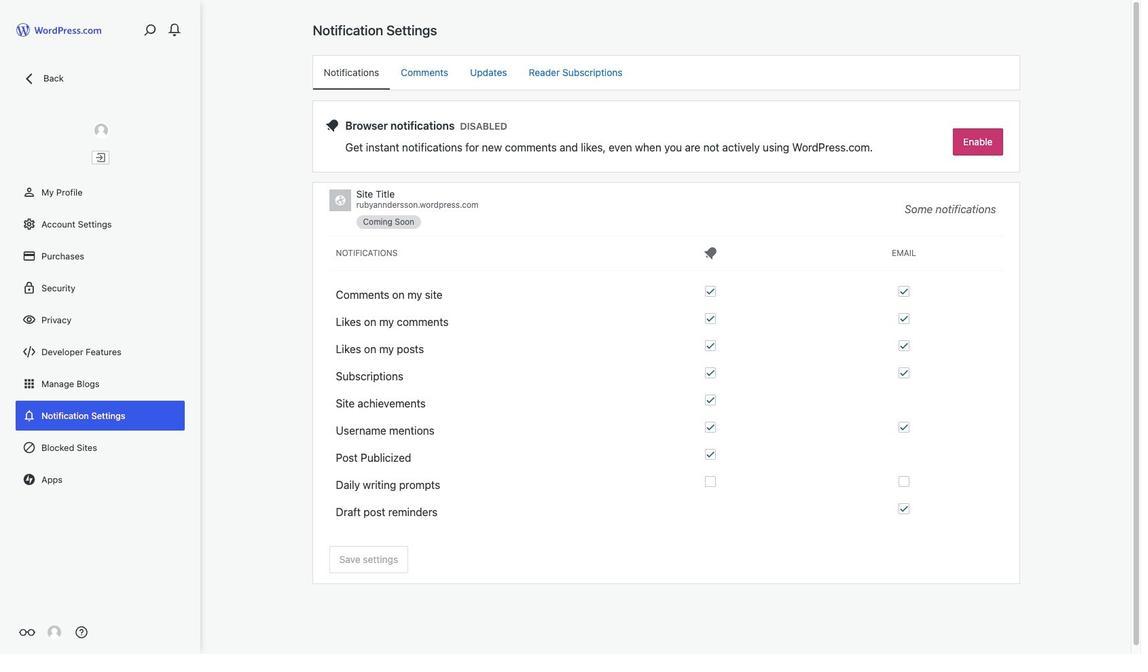 Task type: vqa. For each thing, say whether or not it's contained in the screenshot.
second The Img
no



Task type: describe. For each thing, give the bounding box(es) containing it.
person image
[[22, 185, 36, 199]]

lock image
[[22, 281, 36, 295]]

ruby anderson image
[[93, 122, 109, 139]]

apps image
[[22, 377, 36, 391]]

settings image
[[22, 217, 36, 231]]



Task type: locate. For each thing, give the bounding box(es) containing it.
block image
[[22, 441, 36, 454]]

None checkbox
[[899, 340, 909, 351], [899, 367, 909, 378], [705, 395, 716, 405], [705, 422, 716, 433], [705, 449, 716, 460], [705, 476, 716, 487], [899, 476, 909, 487], [899, 503, 909, 514], [899, 340, 909, 351], [899, 367, 909, 378], [705, 395, 716, 405], [705, 422, 716, 433], [705, 449, 716, 460], [705, 476, 716, 487], [899, 476, 909, 487], [899, 503, 909, 514]]

main content
[[313, 22, 1019, 583]]

None checkbox
[[705, 286, 716, 297], [899, 286, 909, 297], [705, 313, 716, 324], [899, 313, 909, 324], [705, 340, 716, 351], [705, 367, 716, 378], [899, 422, 909, 433], [705, 286, 716, 297], [899, 286, 909, 297], [705, 313, 716, 324], [899, 313, 909, 324], [705, 340, 716, 351], [705, 367, 716, 378], [899, 422, 909, 433]]

notifications image
[[22, 409, 36, 422]]

log out of wordpress.com image
[[94, 151, 106, 164]]

credit_card image
[[22, 249, 36, 263]]

ruby anderson image
[[48, 626, 61, 639]]

visibility image
[[22, 313, 36, 327]]

menu
[[313, 56, 1019, 90]]

reader image
[[19, 624, 35, 641]]



